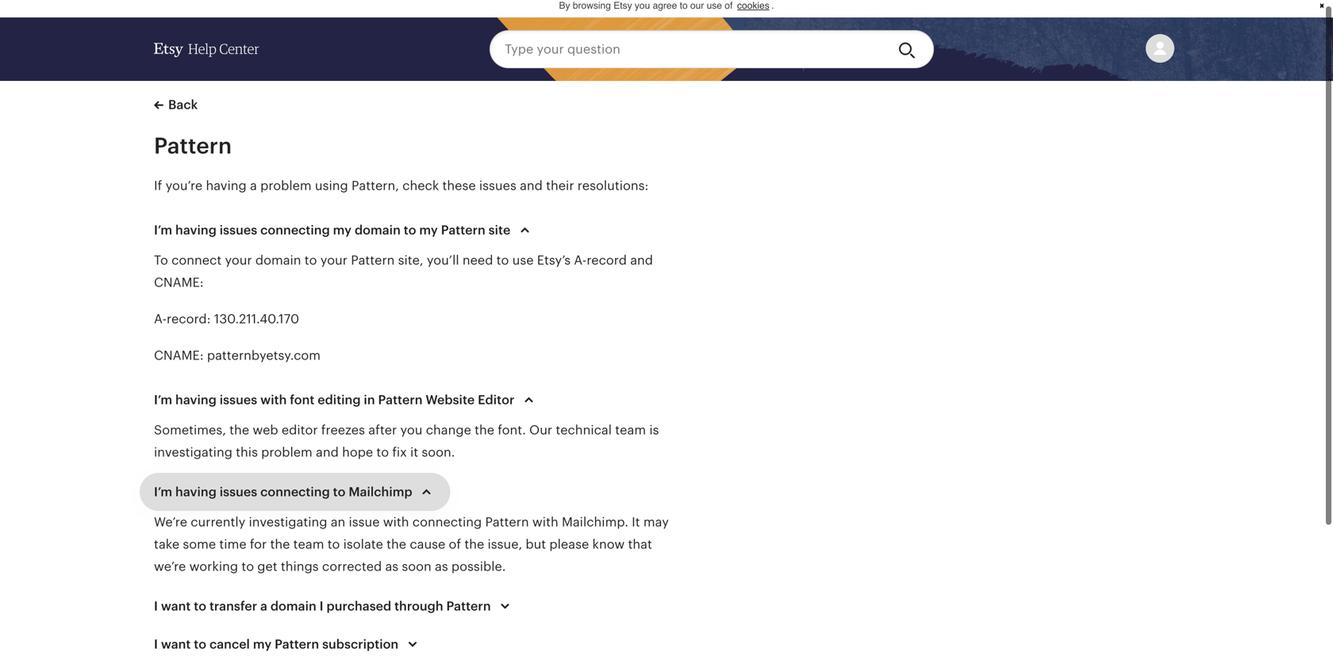 Task type: describe. For each thing, give the bounding box(es) containing it.
a-record: 130.211.40.170
[[154, 312, 299, 326]]

is
[[650, 423, 659, 437]]

1 your from the left
[[225, 253, 252, 267]]

i'm for i'm having issues with font editing in pattern website editor
[[154, 393, 172, 407]]

cookies
[[737, 0, 770, 11]]

cname: patternbyetsy.com
[[154, 348, 321, 363]]

we're
[[154, 515, 191, 529]]

having for i'm having issues with font editing in pattern website editor
[[175, 393, 217, 407]]

i for i want to transfer a domain i purchased through pattern
[[154, 599, 158, 614]]

the up this
[[230, 423, 249, 437]]

some
[[183, 537, 216, 552]]

may
[[644, 515, 669, 529]]

mailchimp
[[349, 485, 412, 499]]

issue
[[349, 515, 380, 529]]

soon.
[[422, 445, 455, 460]]

connecting for to
[[260, 485, 330, 499]]

etsy
[[614, 0, 632, 11]]

to right need
[[497, 253, 509, 267]]

i want to transfer a domain i purchased through pattern button
[[140, 587, 529, 625]]

if you're having a problem using pattern, check these issues and their resolutions:
[[154, 179, 649, 193]]

connect
[[171, 253, 222, 267]]

Type your question search field
[[490, 30, 886, 68]]

0 horizontal spatial a
[[250, 179, 257, 193]]

using
[[315, 179, 348, 193]]

please
[[550, 537, 589, 552]]

i'm having issues with font editing in pattern website editor
[[154, 393, 515, 407]]

you'll
[[427, 253, 459, 267]]

sometimes,
[[154, 423, 226, 437]]

site
[[489, 223, 511, 237]]

the up possible.
[[465, 537, 484, 552]]

you're
[[166, 179, 203, 193]]

0 vertical spatial use
[[707, 0, 722, 11]]

etsy image
[[154, 43, 183, 57]]

after
[[368, 423, 397, 437]]

2 cname: from the top
[[154, 348, 204, 363]]

record:
[[167, 312, 211, 326]]

want for i want to transfer a domain i purchased through pattern
[[161, 599, 191, 614]]

resolutions:
[[578, 179, 649, 193]]

pattern down i want to transfer a domain i purchased through pattern on the left bottom of page
[[275, 637, 319, 652]]

by
[[559, 0, 570, 11]]

time
[[219, 537, 247, 552]]

agree
[[653, 0, 677, 11]]

pattern,
[[352, 179, 399, 193]]

for
[[250, 537, 267, 552]]

.
[[772, 0, 774, 11]]

pattern inside currently investigating an issue with connecting pattern with mailchimp. it may take some time for the team to isolate the cause of the issue, but please know that we're working to get things corrected as soon as possible.
[[485, 515, 529, 529]]

corrected
[[322, 560, 382, 574]]

take
[[154, 537, 180, 552]]

it
[[632, 515, 640, 529]]

i want to cancel my pattern subscription
[[154, 637, 399, 652]]

issues right these
[[479, 179, 517, 193]]

having for i'm having issues connecting to mailchimp
[[175, 485, 217, 499]]

the inside web editor freezes after you change the font. our technical team is investigating this problem and hope to fix it soon.
[[475, 423, 495, 437]]

it
[[410, 445, 418, 460]]

center
[[219, 41, 259, 57]]

cookies link
[[735, 0, 772, 13]]

investigating inside currently investigating an issue with connecting pattern with mailchimp. it may take some time for the team to isolate the cause of the issue, but please know that we're working to get things corrected as soon as possible.
[[249, 515, 327, 529]]

editor
[[282, 423, 318, 437]]

currently
[[191, 515, 245, 529]]

to inside 'dropdown button'
[[404, 223, 416, 237]]

2 horizontal spatial with
[[533, 515, 559, 529]]

by browsing etsy you agree to our use of cookies .
[[559, 0, 774, 11]]

change
[[426, 423, 471, 437]]

a inside dropdown button
[[260, 599, 267, 614]]

pattern down possible.
[[446, 599, 491, 614]]

i'm for i'm having issues connecting to mailchimp
[[154, 485, 172, 499]]

back link
[[154, 95, 198, 114]]

investigating inside web editor freezes after you change the font. our technical team is investigating this problem and hope to fix it soon.
[[154, 445, 233, 460]]

font.
[[498, 423, 526, 437]]

our
[[690, 0, 704, 11]]

issues for i'm having issues connecting to mailchimp
[[220, 485, 257, 499]]

etsy's
[[537, 253, 571, 267]]

we're
[[154, 560, 186, 574]]

pattern inside to connect your domain to your pattern site, you'll need to use etsy's a-record and cname:
[[351, 253, 395, 267]]

i'm having issues connecting my domain to my pattern site button
[[140, 211, 549, 249]]

domain inside to connect your domain to your pattern site, you'll need to use etsy's a-record and cname:
[[255, 253, 301, 267]]

help center
[[188, 41, 259, 57]]

i'm having issues connecting to mailchimp
[[154, 485, 412, 499]]

use inside to connect your domain to your pattern site, you'll need to use etsy's a-record and cname:
[[512, 253, 534, 267]]

i want to cancel my pattern subscription button
[[140, 625, 437, 664]]

need
[[463, 253, 493, 267]]

browsing
[[573, 0, 611, 11]]

to inside web editor freezes after you change the font. our technical team is investigating this problem and hope to fix it soon.
[[377, 445, 389, 460]]

that
[[628, 537, 652, 552]]

back
[[168, 98, 198, 112]]

2 horizontal spatial my
[[419, 223, 438, 237]]

site,
[[398, 253, 424, 267]]

these
[[443, 179, 476, 193]]

help
[[188, 41, 217, 57]]

2 your from the left
[[320, 253, 348, 267]]

to left our
[[680, 0, 688, 11]]

know
[[593, 537, 625, 552]]

cause
[[410, 537, 446, 552]]

the up the soon
[[387, 537, 406, 552]]

web editor freezes after you change the font. our technical team is investigating this problem and hope to fix it soon.
[[154, 423, 659, 460]]

subscription
[[322, 637, 399, 652]]

issues for i'm having issues connecting my domain to my pattern site
[[220, 223, 257, 237]]

and for is
[[316, 445, 339, 460]]



Task type: vqa. For each thing, say whether or not it's contained in the screenshot.
create
no



Task type: locate. For each thing, give the bounding box(es) containing it.
to left cancel
[[194, 637, 206, 652]]

get
[[257, 560, 278, 574]]

domain for a
[[271, 599, 317, 614]]

issues up web
[[220, 393, 257, 407]]

0 horizontal spatial investigating
[[154, 445, 233, 460]]

2 vertical spatial connecting
[[413, 515, 482, 529]]

pattern up need
[[441, 223, 486, 237]]

isolate
[[343, 537, 383, 552]]

0 vertical spatial problem
[[260, 179, 312, 193]]

2 i'm from the top
[[154, 393, 172, 407]]

problem
[[260, 179, 312, 193], [261, 445, 313, 460]]

1 vertical spatial and
[[630, 253, 653, 267]]

but
[[526, 537, 546, 552]]

soon
[[402, 560, 432, 574]]

our
[[529, 423, 553, 437]]

connecting inside dropdown button
[[260, 485, 330, 499]]

1 vertical spatial team
[[293, 537, 324, 552]]

my for subscription
[[253, 637, 272, 652]]

1 vertical spatial investigating
[[249, 515, 327, 529]]

things
[[281, 560, 319, 574]]

of right the cause
[[449, 537, 461, 552]]

domain down pattern,
[[355, 223, 401, 237]]

1 horizontal spatial a-
[[574, 253, 587, 267]]

1 want from the top
[[161, 599, 191, 614]]

as
[[385, 560, 399, 574], [435, 560, 448, 574]]

and for use
[[630, 253, 653, 267]]

team up 'things'
[[293, 537, 324, 552]]

1 vertical spatial connecting
[[260, 485, 330, 499]]

2 vertical spatial and
[[316, 445, 339, 460]]

if
[[154, 179, 162, 193]]

want down 'we're'
[[161, 599, 191, 614]]

None search field
[[490, 30, 934, 68]]

team inside currently investigating an issue with connecting pattern with mailchimp. it may take some time for the team to isolate the cause of the issue, but please know that we're working to get things corrected as soon as possible.
[[293, 537, 324, 552]]

0 horizontal spatial and
[[316, 445, 339, 460]]

my up you'll
[[419, 223, 438, 237]]

of inside currently investigating an issue with connecting pattern with mailchimp. it may take some time for the team to isolate the cause of the issue, but please know that we're working to get things corrected as soon as possible.
[[449, 537, 461, 552]]

having inside dropdown button
[[175, 485, 217, 499]]

with inside 'dropdown button'
[[260, 393, 287, 407]]

1 cname: from the top
[[154, 275, 204, 290]]

0 horizontal spatial your
[[225, 253, 252, 267]]

a
[[250, 179, 257, 193], [260, 599, 267, 614]]

issues for i'm having issues with font editing in pattern website editor
[[220, 393, 257, 407]]

a- right etsy's on the top left
[[574, 253, 587, 267]]

a right you're
[[250, 179, 257, 193]]

connecting up the cause
[[413, 515, 482, 529]]

1 horizontal spatial investigating
[[249, 515, 327, 529]]

my
[[333, 223, 352, 237], [419, 223, 438, 237], [253, 637, 272, 652]]

0 horizontal spatial you
[[400, 423, 423, 437]]

to
[[680, 0, 688, 11], [404, 223, 416, 237], [305, 253, 317, 267], [497, 253, 509, 267], [377, 445, 389, 460], [333, 485, 346, 499], [328, 537, 340, 552], [242, 560, 254, 574], [194, 599, 206, 614], [194, 637, 206, 652]]

with up but
[[533, 515, 559, 529]]

1 horizontal spatial of
[[725, 0, 733, 11]]

to left get
[[242, 560, 254, 574]]

team
[[615, 423, 646, 437], [293, 537, 324, 552]]

i'm up sometimes, on the left of page
[[154, 393, 172, 407]]

0 vertical spatial of
[[725, 0, 733, 11]]

want left cancel
[[161, 637, 191, 652]]

i
[[154, 599, 158, 614], [320, 599, 324, 614], [154, 637, 158, 652]]

1 horizontal spatial you
[[635, 0, 650, 11]]

1 horizontal spatial my
[[333, 223, 352, 237]]

issues up currently
[[220, 485, 257, 499]]

to up an
[[333, 485, 346, 499]]

and left their
[[520, 179, 543, 193]]

cname:
[[154, 275, 204, 290], [154, 348, 204, 363]]

as left the soon
[[385, 560, 399, 574]]

having up sometimes, on the left of page
[[175, 393, 217, 407]]

domain inside 'dropdown button'
[[355, 223, 401, 237]]

0 horizontal spatial of
[[449, 537, 461, 552]]

their
[[546, 179, 574, 193]]

a- down to
[[154, 312, 167, 326]]

domain up the i want to cancel my pattern subscription dropdown button
[[271, 599, 317, 614]]

team left is
[[615, 423, 646, 437]]

i'm having issues connecting my domain to my pattern site
[[154, 223, 511, 237]]

with
[[260, 393, 287, 407], [383, 515, 409, 529], [533, 515, 559, 529]]

pattern up issue,
[[485, 515, 529, 529]]

problem left using
[[260, 179, 312, 193]]

0 horizontal spatial team
[[293, 537, 324, 552]]

1 horizontal spatial team
[[615, 423, 646, 437]]

the
[[230, 423, 249, 437], [475, 423, 495, 437], [270, 537, 290, 552], [387, 537, 406, 552], [465, 537, 484, 552]]

1 vertical spatial want
[[161, 637, 191, 652]]

pattern left site,
[[351, 253, 395, 267]]

0 vertical spatial a
[[250, 179, 257, 193]]

problem inside web editor freezes after you change the font. our technical team is investigating this problem and hope to fix it soon.
[[261, 445, 313, 460]]

issues
[[479, 179, 517, 193], [220, 223, 257, 237], [220, 393, 257, 407], [220, 485, 257, 499]]

a-
[[574, 253, 587, 267], [154, 312, 167, 326]]

1 vertical spatial use
[[512, 253, 534, 267]]

1 i'm from the top
[[154, 223, 172, 237]]

connecting inside currently investigating an issue with connecting pattern with mailchimp. it may take some time for the team to isolate the cause of the issue, but please know that we're working to get things corrected as soon as possible.
[[413, 515, 482, 529]]

your
[[225, 253, 252, 267], [320, 253, 348, 267]]

of
[[725, 0, 733, 11], [449, 537, 461, 552]]

want
[[161, 599, 191, 614], [161, 637, 191, 652]]

0 vertical spatial cname:
[[154, 275, 204, 290]]

i'm having issues with font editing in pattern website editor button
[[140, 381, 553, 419]]

1 vertical spatial you
[[400, 423, 423, 437]]

check
[[403, 179, 439, 193]]

to left fix
[[377, 445, 389, 460]]

1 horizontal spatial and
[[520, 179, 543, 193]]

want for i want to cancel my pattern subscription
[[161, 637, 191, 652]]

cname: down record: in the left of the page
[[154, 348, 204, 363]]

my down using
[[333, 223, 352, 237]]

in
[[364, 393, 375, 407]]

i down 'we're'
[[154, 599, 158, 614]]

investigating
[[154, 445, 233, 460], [249, 515, 327, 529]]

i left cancel
[[154, 637, 158, 652]]

having
[[206, 179, 247, 193], [175, 223, 217, 237], [175, 393, 217, 407], [175, 485, 217, 499]]

cancel
[[209, 637, 250, 652]]

connecting inside 'dropdown button'
[[260, 223, 330, 237]]

with right issue
[[383, 515, 409, 529]]

1 vertical spatial i'm
[[154, 393, 172, 407]]

domain
[[355, 223, 401, 237], [255, 253, 301, 267], [271, 599, 317, 614]]

website
[[426, 393, 475, 407]]

0 vertical spatial connecting
[[260, 223, 330, 237]]

1 horizontal spatial with
[[383, 515, 409, 529]]

your right connect on the top left of page
[[225, 253, 252, 267]]

you inside web editor freezes after you change the font. our technical team is investigating this problem and hope to fix it soon.
[[400, 423, 423, 437]]

possible.
[[452, 560, 506, 574]]

working
[[189, 560, 238, 574]]

an
[[331, 515, 345, 529]]

2 vertical spatial domain
[[271, 599, 317, 614]]

1 horizontal spatial your
[[320, 253, 348, 267]]

currently investigating an issue with connecting pattern with mailchimp. it may take some time for the team to isolate the cause of the issue, but please know that we're working to get things corrected as soon as possible.
[[154, 515, 669, 574]]

editing
[[318, 393, 361, 407]]

fix
[[392, 445, 407, 460]]

2 horizontal spatial and
[[630, 253, 653, 267]]

2 want from the top
[[161, 637, 191, 652]]

1 vertical spatial a
[[260, 599, 267, 614]]

1 horizontal spatial as
[[435, 560, 448, 574]]

1 vertical spatial of
[[449, 537, 461, 552]]

a right the transfer
[[260, 599, 267, 614]]

0 vertical spatial you
[[635, 0, 650, 11]]

use right our
[[707, 0, 722, 11]]

to connect your domain to your pattern site, you'll need to use etsy's a-record and cname:
[[154, 253, 653, 290]]

and down freezes
[[316, 445, 339, 460]]

i for i want to cancel my pattern subscription
[[154, 637, 158, 652]]

i'm inside dropdown button
[[154, 485, 172, 499]]

0 vertical spatial a-
[[574, 253, 587, 267]]

1 as from the left
[[385, 560, 399, 574]]

this
[[236, 445, 258, 460]]

pattern up you're
[[154, 133, 232, 158]]

i'm up we're
[[154, 485, 172, 499]]

you
[[635, 0, 650, 11], [400, 423, 423, 437]]

the left font.
[[475, 423, 495, 437]]

2 vertical spatial i'm
[[154, 485, 172, 499]]

use left etsy's on the top left
[[512, 253, 534, 267]]

connecting for my
[[260, 223, 330, 237]]

you right etsy
[[635, 0, 650, 11]]

to left the transfer
[[194, 599, 206, 614]]

0 horizontal spatial as
[[385, 560, 399, 574]]

domain inside dropdown button
[[271, 599, 317, 614]]

and inside web editor freezes after you change the font. our technical team is investigating this problem and hope to fix it soon.
[[316, 445, 339, 460]]

your down i'm having issues connecting my domain to my pattern site
[[320, 253, 348, 267]]

through
[[395, 599, 443, 614]]

investigating down i'm having issues connecting to mailchimp
[[249, 515, 327, 529]]

cname: inside to connect your domain to your pattern site, you'll need to use etsy's a-record and cname:
[[154, 275, 204, 290]]

0 vertical spatial i'm
[[154, 223, 172, 237]]

mailchimp.
[[562, 515, 629, 529]]

of left cookies
[[725, 0, 733, 11]]

hope
[[342, 445, 373, 460]]

having up currently
[[175, 485, 217, 499]]

1 vertical spatial domain
[[255, 253, 301, 267]]

editor
[[478, 393, 515, 407]]

transfer
[[209, 599, 257, 614]]

3 i'm from the top
[[154, 485, 172, 499]]

issue,
[[488, 537, 522, 552]]

issues up connect on the top left of page
[[220, 223, 257, 237]]

i left purchased
[[320, 599, 324, 614]]

use
[[707, 0, 722, 11], [512, 253, 534, 267]]

to down i'm having issues connecting my domain to my pattern site
[[305, 253, 317, 267]]

team inside web editor freezes after you change the font. our technical team is investigating this problem and hope to fix it soon.
[[615, 423, 646, 437]]

i want to transfer a domain i purchased through pattern
[[154, 599, 491, 614]]

connecting down editor
[[260, 485, 330, 499]]

i inside dropdown button
[[154, 637, 158, 652]]

issues inside dropdown button
[[220, 485, 257, 499]]

0 vertical spatial investigating
[[154, 445, 233, 460]]

0 horizontal spatial use
[[512, 253, 534, 267]]

and right record
[[630, 253, 653, 267]]

as right the soon
[[435, 560, 448, 574]]

i'm for i'm having issues connecting my domain to my pattern site
[[154, 223, 172, 237]]

help center link
[[154, 27, 259, 71]]

0 horizontal spatial a-
[[154, 312, 167, 326]]

having for i'm having issues connecting my domain to my pattern site
[[175, 223, 217, 237]]

0 vertical spatial want
[[161, 599, 191, 614]]

sometimes, the
[[154, 423, 253, 437]]

patternbyetsy.com
[[207, 348, 321, 363]]

font
[[290, 393, 315, 407]]

0 horizontal spatial with
[[260, 393, 287, 407]]

having up connect on the top left of page
[[175, 223, 217, 237]]

having right you're
[[206, 179, 247, 193]]

domain for my
[[355, 223, 401, 237]]

1 horizontal spatial use
[[707, 0, 722, 11]]

my for to
[[333, 223, 352, 237]]

my inside dropdown button
[[253, 637, 272, 652]]

i'm having issues connecting to mailchimp button
[[140, 473, 451, 511]]

0 horizontal spatial my
[[253, 637, 272, 652]]

technical
[[556, 423, 612, 437]]

problem down editor
[[261, 445, 313, 460]]

a- inside to connect your domain to your pattern site, you'll need to use etsy's a-record and cname:
[[574, 253, 587, 267]]

investigating down sometimes, on the left of page
[[154, 445, 233, 460]]

and inside to connect your domain to your pattern site, you'll need to use etsy's a-record and cname:
[[630, 253, 653, 267]]

130.211.40.170
[[214, 312, 299, 326]]

pattern right in
[[378, 393, 423, 407]]

0 vertical spatial team
[[615, 423, 646, 437]]

1 horizontal spatial a
[[260, 599, 267, 614]]

pattern
[[154, 133, 232, 158], [441, 223, 486, 237], [351, 253, 395, 267], [378, 393, 423, 407], [485, 515, 529, 529], [446, 599, 491, 614], [275, 637, 319, 652]]

to up site,
[[404, 223, 416, 237]]

purchased
[[327, 599, 391, 614]]

1 vertical spatial cname:
[[154, 348, 204, 363]]

my right cancel
[[253, 637, 272, 652]]

to down an
[[328, 537, 340, 552]]

with left "font" at the left
[[260, 393, 287, 407]]

and
[[520, 179, 543, 193], [630, 253, 653, 267], [316, 445, 339, 460]]

2 as from the left
[[435, 560, 448, 574]]

you up it
[[400, 423, 423, 437]]

the right for
[[270, 537, 290, 552]]

0 vertical spatial domain
[[355, 223, 401, 237]]

domain down i'm having issues connecting my domain to my pattern site
[[255, 253, 301, 267]]

1 vertical spatial problem
[[261, 445, 313, 460]]

cname: down connect on the top left of page
[[154, 275, 204, 290]]

record
[[587, 253, 627, 267]]

i'm up to
[[154, 223, 172, 237]]

web
[[253, 423, 278, 437]]

0 vertical spatial and
[[520, 179, 543, 193]]

connecting down using
[[260, 223, 330, 237]]

freezes
[[321, 423, 365, 437]]

1 vertical spatial a-
[[154, 312, 167, 326]]

to
[[154, 253, 168, 267]]



